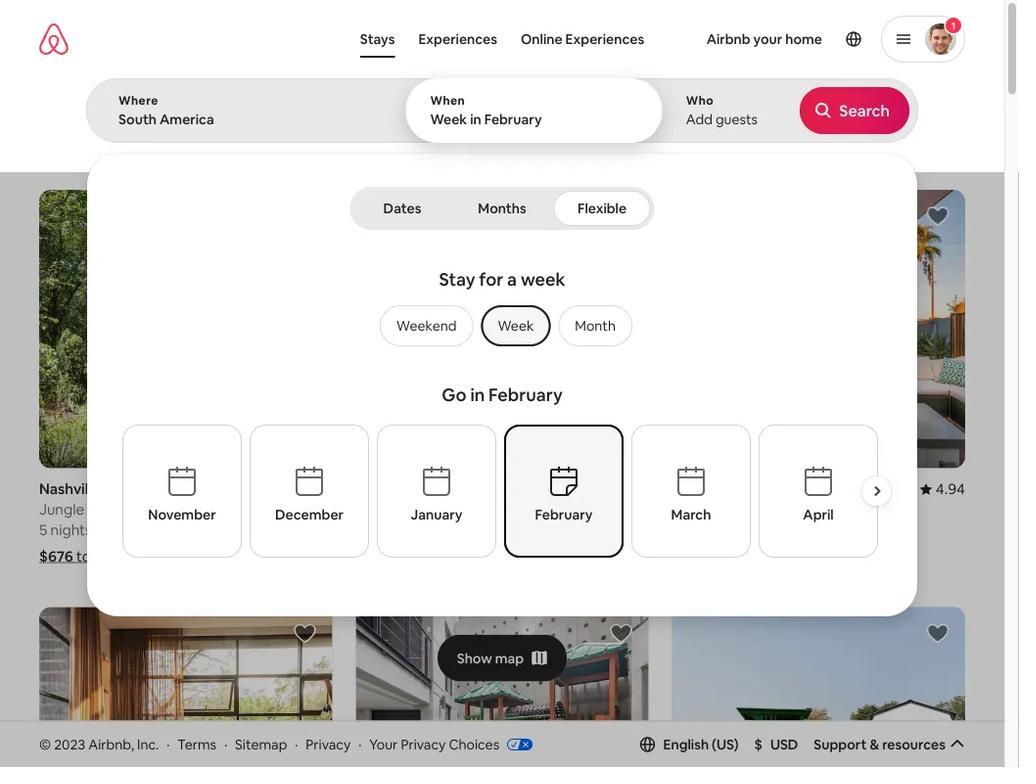Task type: describe. For each thing, give the bounding box(es) containing it.
march button
[[631, 425, 751, 558]]

home
[[786, 30, 823, 48]]

your privacy choices
[[370, 736, 500, 754]]

(us)
[[712, 736, 739, 754]]

11
[[133, 521, 145, 540]]

airbnb your home link
[[695, 19, 834, 60]]

0 horizontal spatial 1
[[765, 521, 771, 540]]

a
[[507, 268, 517, 291]]

arizona
[[754, 480, 807, 499]]

nights inside los angeles, california swingset 5 nights · nov 12 – 17 $1,821 total before taxes
[[367, 521, 409, 540]]

gym
[[87, 500, 117, 519]]

– for nashville, tennessee jungle gym
[[148, 521, 155, 540]]

week inside group
[[498, 317, 534, 335]]

taxes for $676 total before taxes
[[160, 547, 196, 566]]

january
[[410, 506, 462, 524]]

show
[[457, 650, 492, 668]]

your
[[370, 736, 398, 754]]

amazing pools
[[305, 145, 387, 160]]

week
[[521, 268, 566, 291]]

show map button
[[438, 635, 567, 682]]

domes
[[521, 145, 560, 160]]

profile element
[[695, 0, 966, 78]]

stays button
[[349, 21, 407, 58]]

nov inside los angeles, california swingset 5 nights · nov 12 – 17 $1,821 total before taxes
[[419, 521, 445, 540]]

november button
[[122, 425, 241, 558]]

swingset
[[356, 500, 417, 519]]

5 for scottsdale, arizona cornhole
[[673, 521, 681, 540]]

2 privacy from the left
[[401, 736, 446, 754]]

online
[[521, 30, 563, 48]]

when week in february
[[430, 93, 542, 128]]

english (us) button
[[640, 736, 739, 754]]

· inside los angeles, california swingset 5 nights · nov 12 – 17 $1,821 total before taxes
[[412, 521, 415, 540]]

– for scottsdale, arizona cornhole
[[775, 521, 782, 540]]

nashville,
[[39, 480, 104, 499]]

california
[[446, 480, 512, 499]]

for
[[479, 268, 504, 291]]

april button
[[759, 425, 878, 558]]

stay
[[439, 268, 476, 291]]

nov 1 – 6
[[735, 521, 794, 540]]

· right inc.
[[167, 736, 170, 754]]

months
[[478, 200, 527, 217]]

choices
[[449, 736, 500, 754]]

– inside los angeles, california swingset 5 nights · nov 12 – 17 $1,821 total before taxes
[[466, 521, 474, 540]]

nashville, tennessee jungle gym
[[39, 480, 181, 519]]

2 add to wishlist: mexico city, mexico image from the left
[[610, 622, 633, 646]]

$
[[755, 736, 763, 754]]

online experiences link
[[509, 21, 656, 58]]

taxes inside los angeles, california swingset 5 nights · nov 12 – 17 $1,821 total before taxes
[[485, 547, 521, 566]]

before for display
[[836, 128, 873, 143]]

pools
[[356, 145, 387, 160]]

april
[[803, 506, 834, 524]]

beachfront
[[125, 145, 187, 160]]

$ usd
[[755, 736, 799, 754]]

dec
[[102, 521, 129, 540]]

5.0
[[628, 480, 649, 499]]

who add guests
[[686, 93, 758, 128]]

1 privacy from the left
[[306, 736, 351, 754]]

go in february
[[442, 384, 563, 407]]

flexible
[[578, 200, 627, 217]]

stays
[[360, 30, 395, 48]]

march
[[671, 506, 711, 524]]

terms link
[[178, 736, 217, 754]]

group inside stay for a week group
[[372, 306, 633, 347]]

group containing mansions
[[39, 98, 628, 174]]

2023
[[54, 736, 85, 754]]

february inside "button"
[[535, 506, 592, 524]]

5 nights for $1,761
[[673, 521, 726, 540]]

los
[[356, 480, 380, 499]]

5 inside los angeles, california swingset 5 nights · nov 12 – 17 $1,821 total before taxes
[[356, 521, 364, 540]]

where
[[119, 93, 158, 108]]

week inside when week in february
[[430, 111, 467, 128]]

$1,821
[[356, 547, 398, 566]]

support & resources button
[[814, 736, 966, 754]]

february button
[[504, 425, 623, 558]]

november
[[148, 506, 216, 524]]

december button
[[249, 425, 369, 558]]

support & resources
[[814, 736, 946, 754]]

display total before taxes button
[[748, 113, 966, 160]]

1 button
[[881, 16, 966, 63]]

december
[[275, 506, 343, 524]]

guests
[[716, 111, 758, 128]]

taxes for $1,761 total before taxes
[[800, 547, 836, 566]]

mansions
[[41, 145, 92, 160]]

dates
[[384, 200, 422, 217]]

cornhole
[[673, 500, 735, 519]]

5 nights for $676
[[39, 521, 92, 540]]

stay for a week group
[[184, 261, 821, 376]]

your privacy choices link
[[370, 736, 533, 755]]



Task type: locate. For each thing, give the bounding box(es) containing it.
1 4.94 from the left
[[303, 480, 332, 499]]

nights down the cornhole at the bottom right of the page
[[684, 521, 726, 540]]

week
[[430, 111, 467, 128], [498, 317, 534, 335]]

show map
[[457, 650, 524, 668]]

0 vertical spatial february
[[484, 111, 542, 128]]

none search field containing stay for a week
[[86, 0, 919, 617]]

week down when
[[430, 111, 467, 128]]

2 vertical spatial february
[[535, 506, 592, 524]]

0 vertical spatial in
[[470, 111, 482, 128]]

3 nights from the left
[[684, 521, 726, 540]]

· down swingset
[[412, 521, 415, 540]]

in right go
[[470, 384, 485, 407]]

taxes
[[876, 128, 906, 143], [160, 547, 196, 566], [485, 547, 521, 566], [800, 547, 836, 566]]

$676 total before taxes
[[39, 547, 196, 566]]

2 4.94 from the left
[[936, 480, 966, 499]]

1 horizontal spatial 5 nights
[[673, 521, 726, 540]]

1 horizontal spatial 4.94 out of 5 average rating image
[[920, 480, 966, 499]]

– left 17
[[466, 521, 474, 540]]

2 – from the left
[[466, 521, 474, 540]]

sitemap link
[[235, 736, 287, 754]]

1 horizontal spatial 5
[[356, 521, 364, 540]]

experiences button
[[407, 21, 509, 58]]

6
[[785, 521, 794, 540]]

4.94 out of 5 average rating image for $676 total before taxes
[[287, 480, 332, 499]]

1 add to wishlist: mexico city, mexico image from the left
[[293, 622, 317, 646]]

total down dec
[[76, 547, 108, 566]]

who
[[686, 93, 714, 108]]

terms
[[178, 736, 217, 754]]

in
[[470, 111, 482, 128], [470, 384, 485, 407]]

1 in from the top
[[470, 111, 482, 128]]

5 nights down 'jungle'
[[39, 521, 92, 540]]

5
[[39, 521, 47, 540], [356, 521, 364, 540], [673, 521, 681, 540]]

usd
[[771, 736, 799, 754]]

tab list
[[354, 187, 651, 230]]

total for $676
[[76, 547, 108, 566]]

february right go
[[489, 384, 563, 407]]

add to wishlist: los angeles, california image
[[610, 205, 633, 228]]

&
[[870, 736, 880, 754]]

1 5 from the left
[[39, 521, 47, 540]]

privacy left your
[[306, 736, 351, 754]]

–
[[148, 521, 155, 540], [466, 521, 474, 540], [775, 521, 782, 540]]

experiences inside button
[[419, 30, 498, 48]]

5.0 out of 5 average rating image
[[612, 480, 649, 499]]

scottsdale,
[[673, 480, 751, 499]]

total right display
[[807, 128, 834, 143]]

$1,761 total before taxes
[[673, 547, 836, 566]]

before
[[836, 128, 873, 143], [111, 547, 157, 566], [436, 547, 481, 566], [751, 547, 797, 566]]

1 horizontal spatial –
[[466, 521, 474, 540]]

2 horizontal spatial –
[[775, 521, 782, 540]]

12
[[449, 521, 463, 540]]

1 horizontal spatial privacy
[[401, 736, 446, 754]]

nov left 12
[[419, 521, 445, 540]]

4.94
[[303, 480, 332, 499], [936, 480, 966, 499]]

2 horizontal spatial nights
[[684, 521, 726, 540]]

17
[[477, 521, 491, 540]]

display
[[765, 128, 805, 143]]

1 4.94 out of 5 average rating image from the left
[[287, 480, 332, 499]]

dates button
[[354, 191, 451, 226]]

· left privacy link
[[295, 736, 298, 754]]

go in february group
[[122, 376, 901, 592]]

1 inside dropdown button
[[952, 19, 956, 32]]

los angeles, california swingset 5 nights · nov 12 – 17 $1,821 total before taxes
[[356, 480, 521, 566]]

0 horizontal spatial 4.94
[[303, 480, 332, 499]]

taxes for display total before taxes
[[876, 128, 906, 143]]

support
[[814, 736, 867, 754]]

before down dec 11 – 16
[[111, 547, 157, 566]]

week down a
[[498, 317, 534, 335]]

sitemap
[[235, 736, 287, 754]]

2 in from the top
[[470, 384, 485, 407]]

4.94 out of 5 average rating image
[[287, 480, 332, 499], [920, 480, 966, 499]]

display total before taxes
[[765, 128, 906, 143]]

stay for a week
[[439, 268, 566, 291]]

before right display
[[836, 128, 873, 143]]

months button
[[455, 191, 550, 226]]

add
[[686, 111, 713, 128]]

tennessee
[[107, 480, 181, 499]]

february inside when week in february
[[484, 111, 542, 128]]

5 up $1,761
[[673, 521, 681, 540]]

0 vertical spatial week
[[430, 111, 467, 128]]

amazing
[[305, 145, 354, 160]]

2 horizontal spatial 5
[[673, 521, 681, 540]]

when
[[430, 93, 465, 108]]

privacy right your
[[401, 736, 446, 754]]

flexible button
[[554, 191, 651, 226]]

taxes inside display total before taxes button
[[876, 128, 906, 143]]

3 – from the left
[[775, 521, 782, 540]]

nov up $1,761 total before taxes
[[735, 521, 762, 540]]

group containing weekend
[[372, 306, 633, 347]]

terms · sitemap · privacy
[[178, 736, 351, 754]]

1 nights from the left
[[50, 521, 92, 540]]

nights down 'jungle'
[[50, 521, 92, 540]]

before inside button
[[836, 128, 873, 143]]

total inside button
[[807, 128, 834, 143]]

2 experiences from the left
[[566, 30, 645, 48]]

nights for jungle
[[50, 521, 92, 540]]

1 horizontal spatial add to wishlist: mexico city, mexico image
[[610, 622, 633, 646]]

total right "$1,821"
[[401, 547, 433, 566]]

1 experiences from the left
[[419, 30, 498, 48]]

1 vertical spatial 1
[[765, 521, 771, 540]]

nights
[[50, 521, 92, 540], [367, 521, 409, 540], [684, 521, 726, 540]]

group
[[39, 98, 628, 174], [39, 190, 332, 469], [356, 190, 649, 469], [673, 190, 966, 469], [372, 306, 633, 347], [39, 608, 332, 769], [356, 608, 649, 769], [673, 608, 966, 769]]

jungle
[[39, 500, 84, 519]]

airbnb,
[[88, 736, 134, 754]]

month
[[575, 317, 616, 335]]

before inside los angeles, california swingset 5 nights · nov 12 – 17 $1,821 total before taxes
[[436, 547, 481, 566]]

what can we help you find? tab list
[[349, 21, 509, 58]]

experiences right online
[[566, 30, 645, 48]]

2 4.94 out of 5 average rating image from the left
[[920, 480, 966, 499]]

inc.
[[137, 736, 159, 754]]

before for $676
[[111, 547, 157, 566]]

0 horizontal spatial 5
[[39, 521, 47, 540]]

$1,761
[[673, 547, 713, 566]]

weekend
[[397, 317, 457, 335]]

in inside when week in february
[[470, 111, 482, 128]]

english
[[664, 736, 709, 754]]

total right $1,761
[[716, 547, 748, 566]]

1 horizontal spatial nov
[[735, 521, 762, 540]]

2 5 from the left
[[356, 521, 364, 540]]

february
[[484, 111, 542, 128], [489, 384, 563, 407], [535, 506, 592, 524]]

0 vertical spatial 1
[[952, 19, 956, 32]]

1 horizontal spatial experiences
[[566, 30, 645, 48]]

tab list containing dates
[[354, 187, 651, 230]]

scottsdale, arizona cornhole
[[673, 480, 807, 519]]

5 for nashville, tennessee jungle gym
[[39, 521, 47, 540]]

– left "6"
[[775, 521, 782, 540]]

4.94 for $1,761 total before taxes
[[936, 480, 966, 499]]

stays tab panel
[[86, 78, 919, 617]]

5 up "$1,821"
[[356, 521, 364, 540]]

airbnb your home
[[707, 30, 823, 48]]

1 vertical spatial week
[[498, 317, 534, 335]]

in inside group
[[470, 384, 485, 407]]

0 horizontal spatial privacy
[[306, 736, 351, 754]]

privacy link
[[306, 736, 351, 754]]

luxe
[[233, 145, 259, 160]]

5 nights down the cornhole at the bottom right of the page
[[673, 521, 726, 540]]

Where field
[[119, 111, 375, 128]]

– right 11
[[148, 521, 155, 540]]

4.94 out of 5 average rating image for $1,761 total before taxes
[[920, 480, 966, 499]]

total
[[807, 128, 834, 143], [76, 547, 108, 566], [401, 547, 433, 566], [716, 547, 748, 566]]

5 nights
[[39, 521, 92, 540], [673, 521, 726, 540]]

·
[[412, 521, 415, 540], [167, 736, 170, 754], [224, 736, 227, 754], [295, 736, 298, 754], [359, 736, 362, 754]]

1
[[952, 19, 956, 32], [765, 521, 771, 540]]

add to wishlist: driftwood, texas image
[[927, 622, 950, 646]]

0 horizontal spatial –
[[148, 521, 155, 540]]

· right terms
[[224, 736, 227, 754]]

before down 12
[[436, 547, 481, 566]]

1 vertical spatial in
[[470, 384, 485, 407]]

nights for cornhole
[[684, 521, 726, 540]]

0 horizontal spatial 5 nights
[[39, 521, 92, 540]]

airbnb
[[707, 30, 751, 48]]

2 5 nights from the left
[[673, 521, 726, 540]]

your
[[754, 30, 783, 48]]

0 horizontal spatial experiences
[[419, 30, 498, 48]]

1 horizontal spatial week
[[498, 317, 534, 335]]

4.94 for $676 total before taxes
[[303, 480, 332, 499]]

online experiences
[[521, 30, 645, 48]]

1 horizontal spatial nights
[[367, 521, 409, 540]]

0 horizontal spatial nov
[[419, 521, 445, 540]]

before for $1,761
[[751, 547, 797, 566]]

february up domes
[[484, 111, 542, 128]]

None search field
[[86, 0, 919, 617]]

1 nov from the left
[[419, 521, 445, 540]]

5 down 'jungle'
[[39, 521, 47, 540]]

total inside los angeles, california swingset 5 nights · nov 12 – 17 $1,821 total before taxes
[[401, 547, 433, 566]]

1 vertical spatial february
[[489, 384, 563, 407]]

before down nov 1 – 6
[[751, 547, 797, 566]]

experiences up when
[[419, 30, 498, 48]]

2 nights from the left
[[367, 521, 409, 540]]

nights down swingset
[[367, 521, 409, 540]]

$676
[[39, 547, 73, 566]]

0 horizontal spatial nights
[[50, 521, 92, 540]]

3 5 from the left
[[673, 521, 681, 540]]

add to wishlist: mexico city, mexico image
[[293, 622, 317, 646], [610, 622, 633, 646]]

16
[[159, 521, 173, 540]]

1 – from the left
[[148, 521, 155, 540]]

tab list inside stays tab panel
[[354, 187, 651, 230]]

0 horizontal spatial 4.94 out of 5 average rating image
[[287, 480, 332, 499]]

dec 11 – 16
[[102, 521, 173, 540]]

2 nov from the left
[[735, 521, 762, 540]]

angeles,
[[383, 480, 443, 499]]

1 horizontal spatial 4.94
[[936, 480, 966, 499]]

total for display
[[807, 128, 834, 143]]

· left your
[[359, 736, 362, 754]]

map
[[495, 650, 524, 668]]

january button
[[377, 425, 496, 558]]

english (us)
[[664, 736, 739, 754]]

0 horizontal spatial week
[[430, 111, 467, 128]]

0 horizontal spatial add to wishlist: mexico city, mexico image
[[293, 622, 317, 646]]

february right 17
[[535, 506, 592, 524]]

1 5 nights from the left
[[39, 521, 92, 540]]

go
[[442, 384, 467, 407]]

©
[[39, 736, 51, 754]]

treehouses
[[418, 145, 482, 160]]

add to wishlist: scottsdale, arizona image
[[927, 205, 950, 228]]

total for $1,761
[[716, 547, 748, 566]]

in up treehouses
[[470, 111, 482, 128]]

1 horizontal spatial 1
[[952, 19, 956, 32]]

© 2023 airbnb, inc. ·
[[39, 736, 170, 754]]



Task type: vqa. For each thing, say whether or not it's contained in the screenshot.
4.94 corresponding to $1,761 total before taxes
yes



